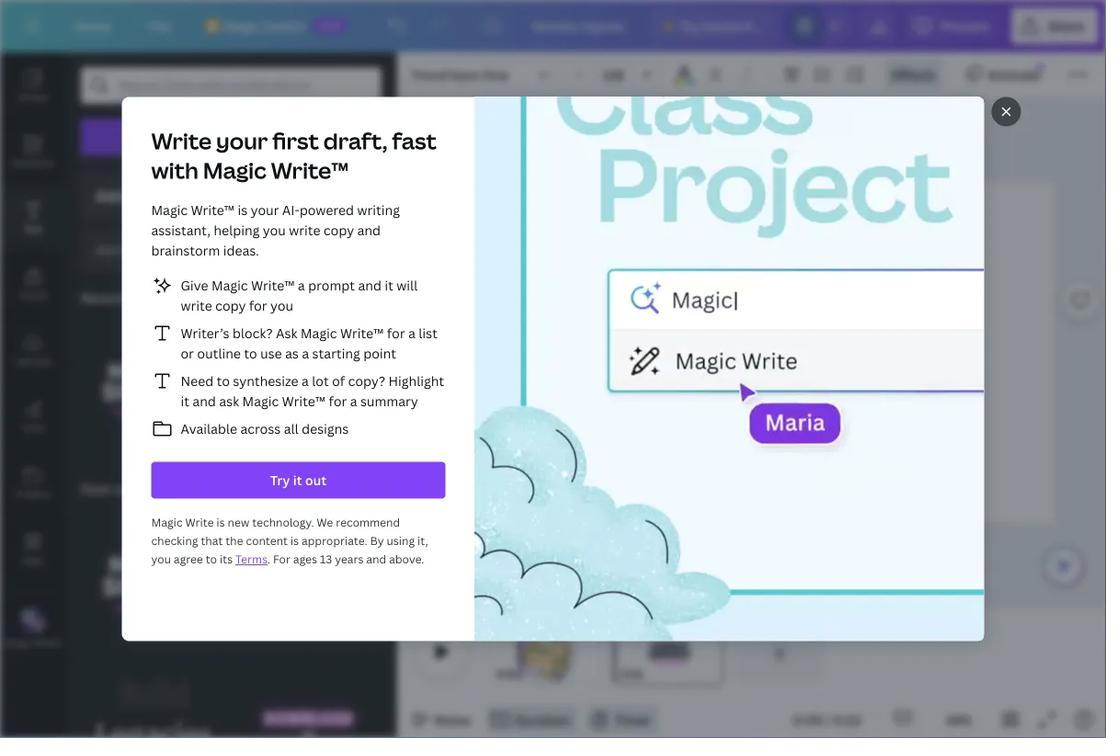 Task type: vqa. For each thing, say whether or not it's contained in the screenshot.
Typegradient image
no



Task type: describe. For each thing, give the bounding box(es) containing it.
for inside writer's block? ask magic write™ for a list or outline to use as a starting point
[[387, 325, 405, 342]]

design button
[[0, 52, 66, 119]]

here
[[659, 405, 709, 423]]

try canva pro button
[[648, 7, 779, 44]]

brand button
[[0, 251, 66, 317]]

box
[[253, 128, 276, 146]]

body
[[187, 242, 215, 257]]

using
[[387, 533, 415, 549]]

copy inside the 'magic write™ is your ai-powered writing assistant, helping you write copy and brainstorm ideas.'
[[324, 222, 354, 239]]

brand
[[20, 289, 47, 301]]

Search fonts and combinations search field
[[118, 68, 345, 103]]

magic inside button
[[5, 637, 31, 649]]

add a little bit of body text
[[96, 242, 238, 257]]

outline
[[197, 345, 241, 362]]

timer
[[615, 711, 651, 729]]

projects button
[[0, 450, 66, 516]]

will
[[397, 277, 418, 294]]

point
[[363, 345, 396, 362]]

magic inside give magic write™ a prompt and it will write copy for you
[[211, 277, 248, 294]]

magic media button
[[0, 597, 66, 663]]

years
[[335, 552, 364, 567]]

notes button
[[405, 705, 479, 735]]

00 button
[[510, 465, 570, 539]]

all
[[284, 420, 299, 438]]

write inside "write your first draft, fast with magic write™"
[[151, 126, 212, 156]]

font combinations
[[81, 480, 198, 498]]

media
[[34, 637, 61, 649]]

2 5.0s from the left
[[622, 666, 644, 681]]

your inside the 'magic write™ is your ai-powered writing assistant, helping you write copy and brainstorm ideas.'
[[251, 201, 279, 219]]

it inside button
[[293, 472, 302, 489]]

give
[[181, 277, 208, 294]]

.
[[268, 552, 270, 567]]

add a text box
[[187, 128, 276, 146]]

add a subheading
[[96, 185, 230, 206]]

write inside the 'magic write™ is your ai-powered writing assistant, helping you write copy and brainstorm ideas.'
[[289, 222, 320, 239]]

a down copy?
[[350, 393, 357, 410]]

:
[[498, 471, 510, 533]]

ages
[[293, 552, 317, 567]]

00
[[513, 471, 566, 533]]

the
[[226, 533, 243, 549]]

here to connect
[[659, 405, 843, 423]]

first
[[272, 126, 319, 156]]

a left lot
[[302, 372, 309, 390]]

of inside 'button'
[[174, 242, 185, 257]]

try it out
[[270, 472, 327, 489]]

designs
[[302, 420, 349, 438]]

by
[[370, 533, 384, 549]]

add for add a little bit of body text
[[96, 242, 117, 257]]

1 5.0s button from the left
[[497, 665, 519, 683]]

main menu bar
[[0, 0, 1106, 52]]

write inside give magic write™ a prompt and it will write copy for you
[[181, 297, 212, 315]]

starting
[[312, 345, 360, 362]]

used
[[139, 289, 169, 307]]

fast
[[392, 126, 437, 156]]

try for try it out
[[270, 472, 290, 489]]

2 trimming, end edge slider from the left
[[708, 624, 725, 683]]

1 5.0s from the left
[[497, 666, 519, 681]]

agree
[[174, 552, 203, 567]]

magic write™ is your ai-powered writing assistant, helping you write copy and brainstorm ideas.
[[151, 201, 400, 259]]

Design title text field
[[518, 7, 641, 44]]

subheading
[[142, 185, 230, 206]]

duration
[[515, 711, 571, 729]]

magic write is new technology. we recommend checking that the content is appropriate. by using it, you agree to its
[[151, 515, 428, 567]]

ideas.
[[223, 242, 259, 259]]

magic inside writer's block? ask magic write™ for a list or outline to use as a starting point
[[301, 325, 337, 342]]

hide image
[[396, 351, 408, 440]]

you inside the 'magic write™ is your ai-powered writing assistant, helping you write copy and brainstorm ideas.'
[[263, 222, 286, 239]]

write your first draft, fast with magic write™
[[151, 126, 437, 185]]

give magic write™ a prompt and it will write copy for you
[[181, 277, 418, 315]]

bit
[[156, 242, 171, 257]]

trimming, start edge slider for 1st trimming, end edge slider from right
[[614, 624, 631, 683]]

write™ inside the need to synthesize a lot of copy? highlight it and ask magic write™ for a summary
[[282, 393, 326, 410]]

apps button
[[0, 516, 66, 582]]

signals
[[628, 340, 871, 394]]

is for your
[[238, 201, 248, 219]]

or
[[181, 345, 194, 362]]

and inside give magic write™ a prompt and it will write copy for you
[[358, 277, 382, 294]]

need
[[181, 372, 214, 390]]

brainstorm
[[151, 242, 220, 259]]

try for try canva pro
[[680, 17, 699, 34]]

0:05 / 0:10
[[793, 711, 862, 729]]

its
[[220, 552, 233, 567]]

/
[[825, 711, 831, 729]]

technology.
[[252, 515, 314, 530]]

combinations
[[113, 480, 198, 498]]

apps
[[22, 554, 44, 566]]

and inside the need to synthesize a lot of copy? highlight it and ask magic write™ for a summary
[[193, 393, 216, 410]]

writer's
[[181, 325, 229, 342]]

new
[[228, 515, 249, 530]]

summary
[[360, 393, 418, 410]]

add a text box button
[[81, 119, 382, 155]]

write™ inside "write your first draft, fast with magic write™"
[[271, 155, 349, 185]]

connect
[[749, 405, 843, 423]]

magic inside magic write is new technology. we recommend checking that the content is appropriate. by using it, you agree to its
[[151, 515, 183, 530]]

nimble
[[642, 287, 857, 341]]

0:05
[[793, 711, 822, 729]]

canva
[[703, 17, 741, 34]]

text inside button
[[225, 128, 250, 146]]

you inside give magic write™ a prompt and it will write copy for you
[[270, 297, 293, 315]]

need to synthesize a lot of copy? highlight it and ask magic write™ for a summary
[[181, 372, 444, 410]]



Task type: locate. For each thing, give the bounding box(es) containing it.
ask
[[219, 393, 239, 410]]

copy?
[[348, 372, 385, 390]]

text down helping
[[217, 242, 238, 257]]

a inside add a little bit of body text 'button'
[[120, 242, 126, 257]]

for inside the need to synthesize a lot of copy? highlight it and ask magic write™ for a summary
[[329, 393, 347, 410]]

to inside the need to synthesize a lot of copy? highlight it and ask magic write™ for a summary
[[217, 372, 230, 390]]

recently
[[81, 289, 136, 307]]

a
[[215, 128, 222, 146], [130, 185, 139, 206], [120, 242, 126, 257], [298, 277, 305, 294], [408, 325, 416, 342], [302, 345, 309, 362], [302, 372, 309, 390], [350, 393, 357, 410]]

1 vertical spatial it
[[181, 393, 189, 410]]

1 vertical spatial write
[[708, 227, 742, 245]]

powered
[[300, 201, 354, 219]]

0 vertical spatial write
[[151, 126, 212, 156]]

for down lot
[[329, 393, 347, 410]]

1 trimming, end edge slider from the left
[[587, 624, 600, 683]]

add
[[187, 128, 212, 146], [96, 185, 126, 206], [96, 242, 117, 257]]

it left out
[[293, 472, 302, 489]]

0 horizontal spatial 5.0s button
[[497, 665, 519, 683]]

write™ up powered
[[271, 155, 349, 185]]

highlight
[[389, 372, 444, 390]]

try left out
[[270, 472, 290, 489]]

1 vertical spatial add
[[96, 185, 126, 206]]

to inside writer's block? ask magic write™ for a list or outline to use as a starting point
[[244, 345, 257, 362]]

and
[[357, 222, 381, 239], [358, 277, 382, 294], [193, 393, 216, 410], [366, 552, 386, 567]]

new
[[319, 19, 342, 32]]

canva assistant image
[[1053, 555, 1075, 578]]

a inside button
[[215, 128, 222, 146]]

0 vertical spatial it
[[385, 277, 393, 294]]

1 vertical spatial for
[[387, 325, 405, 342]]

is for new
[[216, 515, 225, 530]]

copy down powered
[[324, 222, 354, 239]]

1 horizontal spatial of
[[332, 372, 345, 390]]

to left its
[[206, 552, 217, 567]]

2 vertical spatial is
[[290, 533, 299, 549]]

a inside add a subheading 'button'
[[130, 185, 139, 206]]

of right the bit
[[174, 242, 185, 257]]

write™ down ideas.
[[251, 277, 295, 294]]

Page title text field
[[652, 665, 659, 683]]

effects button
[[885, 60, 943, 89]]

a right as at the top left of the page
[[302, 345, 309, 362]]

try inside 'main' menu bar
[[680, 17, 699, 34]]

write down the ai-
[[289, 222, 320, 239]]

draw button
[[0, 383, 66, 450]]

1 vertical spatial you
[[270, 297, 293, 315]]

trimming, end edge slider left page title text field
[[587, 624, 600, 683]]

0 horizontal spatial trimming, start edge slider
[[489, 624, 502, 683]]

2 vertical spatial add
[[96, 242, 117, 257]]

trimming, end edge slider
[[587, 624, 600, 683], [708, 624, 725, 683]]

and left "will"
[[358, 277, 382, 294]]

use
[[260, 345, 282, 362]]

we
[[317, 515, 333, 530]]

trimming, start edge slider for 1st trimming, end edge slider from left
[[489, 624, 502, 683]]

copy
[[324, 222, 354, 239], [215, 297, 246, 315]]

try left canva
[[680, 17, 699, 34]]

font
[[81, 480, 110, 498]]

it
[[385, 277, 393, 294], [181, 393, 189, 410], [293, 472, 302, 489]]

writer's block? ask magic write™ for a list or outline to use as a starting point
[[181, 325, 438, 362]]

2 horizontal spatial for
[[387, 325, 405, 342]]

is inside the 'magic write™ is your ai-powered writing assistant, helping you write copy and brainstorm ideas.'
[[238, 201, 248, 219]]

1 horizontal spatial it
[[293, 472, 302, 489]]

1 vertical spatial write
[[181, 297, 212, 315]]

write left ungroup button
[[708, 227, 742, 245]]

1 horizontal spatial for
[[329, 393, 347, 410]]

1 horizontal spatial try
[[680, 17, 699, 34]]

prompt
[[308, 277, 355, 294]]

notes
[[434, 711, 471, 729]]

0 horizontal spatial for
[[249, 297, 267, 315]]

5.0s button left page title text field
[[622, 665, 644, 683]]

write inside button
[[708, 227, 742, 245]]

1 horizontal spatial write
[[289, 222, 320, 239]]

1 horizontal spatial 5.0s
[[622, 666, 644, 681]]

block?
[[233, 325, 273, 342]]

0 horizontal spatial try
[[270, 472, 290, 489]]

0:10
[[834, 711, 862, 729]]

1 vertical spatial text
[[217, 242, 238, 257]]

5.0s left page title text field
[[622, 666, 644, 681]]

1 vertical spatial of
[[332, 372, 345, 390]]

5.0s button up duration button
[[497, 665, 519, 683]]

timer
[[438, 465, 570, 539]]

write™ inside the 'magic write™ is your ai-powered writing assistant, helping you write copy and brainstorm ideas.'
[[191, 201, 235, 219]]

0 vertical spatial you
[[263, 222, 286, 239]]

text left box
[[225, 128, 250, 146]]

to up ask
[[217, 372, 230, 390]]

1 vertical spatial is
[[216, 515, 225, 530]]

write™ inside writer's block? ask magic write™ for a list or outline to use as a starting point
[[340, 325, 384, 342]]

it left "will"
[[385, 277, 393, 294]]

and inside the 'magic write™ is your ai-powered writing assistant, helping you write copy and brainstorm ideas.'
[[357, 222, 381, 239]]

it down need
[[181, 393, 189, 410]]

try it out button
[[151, 462, 446, 499]]

your left first
[[216, 126, 268, 156]]

2 horizontal spatial is
[[290, 533, 299, 549]]

ungroup
[[772, 227, 827, 245]]

terms
[[235, 552, 268, 567]]

2 vertical spatial for
[[329, 393, 347, 410]]

magic write button
[[638, 221, 749, 251]]

a left box
[[215, 128, 222, 146]]

text
[[225, 128, 250, 146], [217, 242, 238, 257]]

you down the ai-
[[263, 222, 286, 239]]

magic write
[[668, 227, 742, 245]]

1 vertical spatial try
[[270, 472, 290, 489]]

0 horizontal spatial trimming, end edge slider
[[587, 624, 600, 683]]

add left little
[[96, 242, 117, 257]]

0 horizontal spatial copy
[[215, 297, 246, 315]]

uploads button
[[0, 317, 66, 383]]

you up the 'ask'
[[270, 297, 293, 315]]

a left little
[[120, 242, 126, 257]]

add for add a text box
[[187, 128, 212, 146]]

of right lot
[[332, 372, 345, 390]]

you down 'checking'
[[151, 552, 171, 567]]

list containing give magic write™ a prompt and it will write copy for you
[[151, 275, 446, 440]]

is up helping
[[238, 201, 248, 219]]

to inside magic write is new technology. we recommend checking that the content is appropriate. by using it, you agree to its
[[206, 552, 217, 567]]

2 trimming, start edge slider from the left
[[614, 624, 631, 683]]

2 vertical spatial it
[[293, 472, 302, 489]]

write™ inside give magic write™ a prompt and it will write copy for you
[[251, 277, 295, 294]]

add inside 'button'
[[96, 242, 117, 257]]

0 vertical spatial add
[[187, 128, 212, 146]]

0 horizontal spatial is
[[216, 515, 225, 530]]

terms . for ages 13 years and above.
[[235, 552, 424, 567]]

1
[[490, 443, 496, 458]]

0 vertical spatial of
[[174, 242, 185, 257]]

text button
[[0, 185, 66, 251]]

0 horizontal spatial it
[[181, 393, 189, 410]]

write inside magic write is new technology. we recommend checking that the content is appropriate. by using it, you agree to its
[[185, 515, 214, 530]]

it inside give magic write™ a prompt and it will write copy for you
[[385, 277, 393, 294]]

your inside "write your first draft, fast with magic write™"
[[216, 126, 268, 156]]

5.0s
[[497, 666, 519, 681], [622, 666, 644, 681]]

for up point
[[387, 325, 405, 342]]

duration button
[[486, 705, 578, 735]]

add for add a subheading
[[96, 185, 126, 206]]

writing
[[357, 201, 400, 219]]

of
[[174, 242, 185, 257], [332, 372, 345, 390]]

side panel tab list
[[0, 52, 66, 663]]

a inside give magic write™ a prompt and it will write copy for you
[[298, 277, 305, 294]]

draft,
[[324, 126, 388, 156]]

add inside 'button'
[[96, 185, 126, 206]]

1 vertical spatial your
[[251, 201, 279, 219]]

1 horizontal spatial is
[[238, 201, 248, 219]]

5.0s button
[[497, 665, 519, 683], [622, 665, 644, 683]]

for inside give magic write™ a prompt and it will write copy for you
[[249, 297, 267, 315]]

recommend
[[336, 515, 400, 530]]

is up the ages
[[290, 533, 299, 549]]

add a subheading button
[[81, 172, 382, 221]]

5.0s up duration button
[[497, 666, 519, 681]]

magic inside 'main' menu bar
[[224, 17, 261, 34]]

trimming, start edge slider left page title text field
[[614, 624, 631, 683]]

write up subheading
[[151, 126, 212, 156]]

2 vertical spatial write
[[185, 515, 214, 530]]

appropriate.
[[302, 533, 367, 549]]

trimming, end edge slider down hide pages image
[[708, 624, 725, 683]]

1 trimming, start edge slider from the left
[[489, 624, 502, 683]]

0 vertical spatial for
[[249, 297, 267, 315]]

min
[[498, 443, 518, 458]]

2 horizontal spatial it
[[385, 277, 393, 294]]

magic inside the need to synthesize a lot of copy? highlight it and ask magic write™ for a summary
[[242, 393, 279, 410]]

1 horizontal spatial 5.0s button
[[622, 665, 644, 683]]

0 horizontal spatial 5.0s
[[497, 666, 519, 681]]

timer containing 05
[[438, 465, 570, 539]]

to right here
[[716, 405, 743, 423]]

and down writing
[[357, 222, 381, 239]]

0 vertical spatial text
[[225, 128, 250, 146]]

0 vertical spatial copy
[[324, 222, 354, 239]]

magic switch
[[224, 17, 306, 34]]

content
[[246, 533, 288, 549]]

home link
[[59, 7, 126, 44]]

text
[[24, 223, 42, 235]]

0 horizontal spatial write
[[181, 297, 212, 315]]

0 vertical spatial try
[[680, 17, 699, 34]]

05 : 00
[[440, 471, 566, 533]]

and down by
[[366, 552, 386, 567]]

home
[[74, 17, 111, 34]]

to down block?
[[244, 345, 257, 362]]

pro
[[744, 17, 766, 34]]

elements
[[12, 156, 54, 169]]

a left with
[[130, 185, 139, 206]]

write™ up helping
[[191, 201, 235, 219]]

add inside button
[[187, 128, 212, 146]]

copy inside give magic write™ a prompt and it will write copy for you
[[215, 297, 246, 315]]

write™ down lot
[[282, 393, 326, 410]]

draw
[[22, 421, 45, 434]]

add left with
[[96, 185, 126, 206]]

write for magic write is new technology. we recommend checking that the content is appropriate. by using it, you agree to its
[[185, 515, 214, 530]]

recently used
[[81, 289, 169, 307]]

copy up block?
[[215, 297, 246, 315]]

for
[[273, 552, 291, 567]]

synthesize
[[233, 372, 298, 390]]

for up block?
[[249, 297, 267, 315]]

write for magic write
[[708, 227, 742, 245]]

write™
[[271, 155, 349, 185], [191, 201, 235, 219], [251, 277, 295, 294], [340, 325, 384, 342], [282, 393, 326, 410]]

hide pages image
[[708, 597, 796, 612]]

2 5.0s button from the left
[[622, 665, 644, 683]]

and down need
[[193, 393, 216, 410]]

0 vertical spatial write
[[289, 222, 320, 239]]

little
[[129, 242, 154, 257]]

1 horizontal spatial trimming, start edge slider
[[614, 624, 631, 683]]

1 horizontal spatial trimming, end edge slider
[[708, 624, 725, 683]]

trimming, start edge slider up duration button
[[489, 624, 502, 683]]

you inside magic write is new technology. we recommend checking that the content is appropriate. by using it, you agree to its
[[151, 552, 171, 567]]

write up the that
[[185, 515, 214, 530]]

write
[[151, 126, 212, 156], [708, 227, 742, 245], [185, 515, 214, 530]]

a left list on the top of the page
[[408, 325, 416, 342]]

a left prompt
[[298, 277, 305, 294]]

0 vertical spatial is
[[238, 201, 248, 219]]

write™ up point
[[340, 325, 384, 342]]

magic media
[[5, 637, 61, 649]]

list
[[151, 275, 446, 440]]

2 vertical spatial you
[[151, 552, 171, 567]]

design
[[18, 90, 48, 103]]

text inside 'button'
[[217, 242, 238, 257]]

add a little bit of body text button
[[81, 228, 382, 272]]

to
[[244, 345, 257, 362], [217, 372, 230, 390], [716, 405, 743, 423], [206, 552, 217, 567]]

ask
[[276, 325, 297, 342]]

available
[[181, 420, 237, 438]]

05 button
[[438, 465, 498, 539]]

trimming, start edge slider
[[489, 624, 502, 683], [614, 624, 631, 683]]

magic inside the 'magic write™ is your ai-powered writing assistant, helping you write copy and brainstorm ideas.'
[[151, 201, 188, 219]]

05
[[440, 471, 494, 533]]

add up with
[[187, 128, 212, 146]]

it inside the need to synthesize a lot of copy? highlight it and ask magic write™ for a summary
[[181, 393, 189, 410]]

0 horizontal spatial of
[[174, 242, 185, 257]]

1 vertical spatial copy
[[215, 297, 246, 315]]

above.
[[389, 552, 424, 567]]

with
[[151, 155, 198, 185]]

is left new on the left of page
[[216, 515, 225, 530]]

magic inside button
[[668, 227, 705, 245]]

0 vertical spatial your
[[216, 126, 268, 156]]

group
[[565, 60, 662, 89], [81, 316, 221, 456], [81, 507, 228, 654], [235, 507, 382, 654], [81, 661, 228, 738], [235, 661, 382, 738]]

as
[[285, 345, 299, 362]]

1 horizontal spatial copy
[[324, 222, 354, 239]]

your left the ai-
[[251, 201, 279, 219]]

of inside the need to synthesize a lot of copy? highlight it and ask magic write™ for a summary
[[332, 372, 345, 390]]

magic inside "write your first draft, fast with magic write™"
[[203, 155, 266, 185]]

projects
[[15, 487, 52, 500]]

write down the give
[[181, 297, 212, 315]]

for
[[249, 297, 267, 315], [387, 325, 405, 342], [329, 393, 347, 410]]



